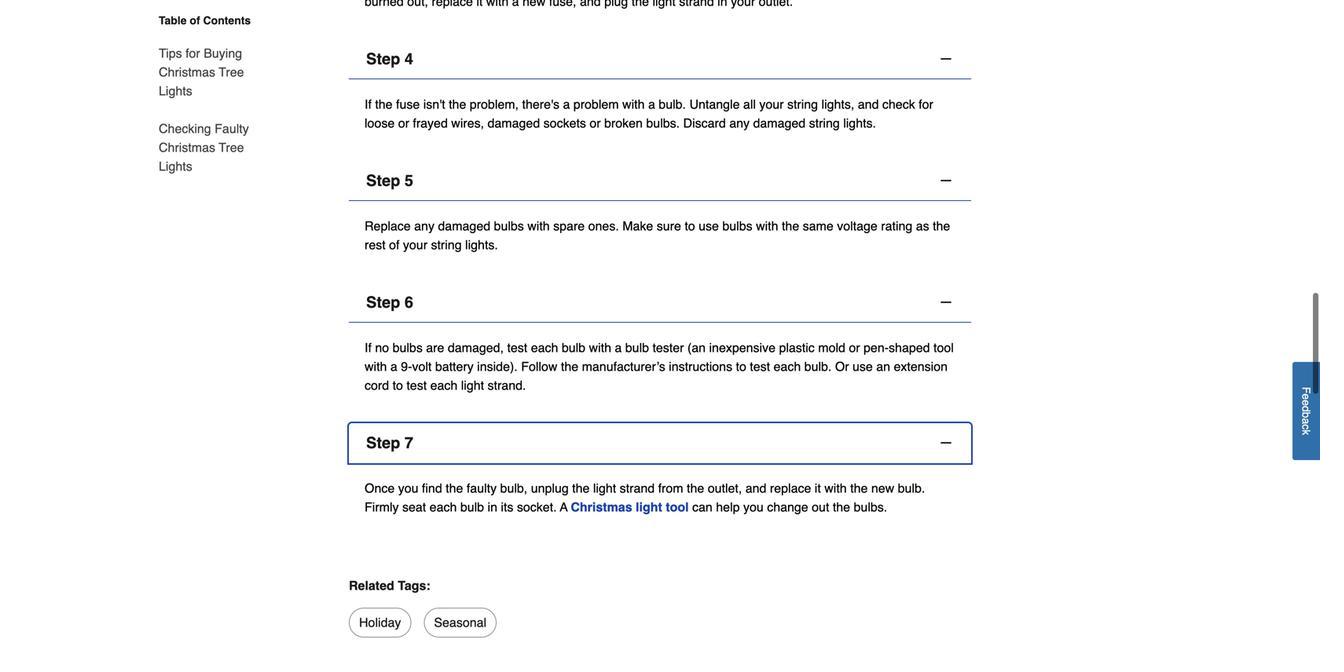Task type: locate. For each thing, give the bounding box(es) containing it.
mold
[[818, 341, 846, 355]]

christmas down "checking"
[[159, 140, 215, 155]]

and inside if the fuse isn't the problem, there's a problem with a bulb. untangle all your string lights, and check for loose or frayed wires, damaged sockets or broken bulbs. discard any damaged string lights.
[[858, 97, 879, 112]]

related
[[349, 579, 394, 593]]

1 lights from the top
[[159, 84, 192, 98]]

any down all
[[729, 116, 750, 130]]

or left pen-
[[849, 341, 860, 355]]

1 horizontal spatial tool
[[934, 341, 954, 355]]

checking faulty christmas tree lights link
[[159, 110, 258, 176]]

of right rest
[[389, 238, 400, 252]]

the
[[375, 97, 393, 112], [449, 97, 466, 112], [782, 219, 799, 233], [933, 219, 950, 233], [561, 359, 579, 374], [446, 481, 463, 496], [572, 481, 590, 496], [687, 481, 704, 496], [850, 481, 868, 496], [833, 500, 850, 515]]

each inside once you find the faulty bulb, unplug the light strand from the outlet, and replace it with the new bulb. firmly seat each bulb in its socket. a
[[430, 500, 457, 515]]

if for step 4
[[365, 97, 372, 112]]

you right help
[[743, 500, 764, 515]]

of
[[190, 14, 200, 27], [389, 238, 400, 252]]

to
[[685, 219, 695, 233], [736, 359, 746, 374], [393, 378, 403, 393]]

checking faulty christmas tree lights
[[159, 121, 249, 174]]

0 vertical spatial use
[[699, 219, 719, 233]]

0 horizontal spatial bulb
[[460, 500, 484, 515]]

minus image
[[938, 51, 954, 67], [938, 295, 954, 310]]

0 horizontal spatial bulb.
[[659, 97, 686, 112]]

your down replace
[[403, 238, 428, 252]]

string
[[787, 97, 818, 112], [809, 116, 840, 130], [431, 238, 462, 252]]

string left lights,
[[787, 97, 818, 112]]

lights.
[[843, 116, 876, 130], [465, 238, 498, 252]]

step 5 button
[[349, 161, 971, 201]]

f e e d b a c k
[[1300, 387, 1313, 436]]

bulb
[[562, 341, 586, 355], [625, 341, 649, 355], [460, 500, 484, 515]]

1 vertical spatial and
[[746, 481, 767, 496]]

for
[[186, 46, 200, 61], [919, 97, 933, 112]]

1 horizontal spatial for
[[919, 97, 933, 112]]

1 vertical spatial lights.
[[465, 238, 498, 252]]

1 vertical spatial any
[[414, 219, 435, 233]]

2 vertical spatial christmas
[[571, 500, 632, 515]]

minus image inside step 6 button
[[938, 295, 954, 310]]

spare
[[553, 219, 585, 233]]

you up seat
[[398, 481, 418, 496]]

1 horizontal spatial your
[[759, 97, 784, 112]]

christmas
[[159, 65, 215, 79], [159, 140, 215, 155], [571, 500, 632, 515]]

if inside if no bulbs are damaged, test each bulb with a bulb tester (an inexpensive plastic mold or pen-shaped tool with a 9-volt battery inside). follow the manufacturer's instructions to test each bulb. or use an extension cord to test each light strand.
[[365, 341, 372, 355]]

use right or
[[853, 359, 873, 374]]

2 lights from the top
[[159, 159, 192, 174]]

inexpensive
[[709, 341, 776, 355]]

if left no
[[365, 341, 372, 355]]

if no bulbs are damaged, test each bulb with a bulb tester (an inexpensive plastic mold or pen-shaped tool with a 9-volt battery inside). follow the manufacturer's instructions to test each bulb. or use an extension cord to test each light strand.
[[365, 341, 954, 393]]

for inside the tips for buying christmas tree lights
[[186, 46, 200, 61]]

a up k
[[1300, 419, 1313, 425]]

0 vertical spatial tool
[[934, 341, 954, 355]]

socket.
[[517, 500, 557, 515]]

0 horizontal spatial lights.
[[465, 238, 498, 252]]

0 vertical spatial for
[[186, 46, 200, 61]]

damaged right replace
[[438, 219, 490, 233]]

minus image for step 5
[[938, 173, 954, 189]]

1 horizontal spatial you
[[743, 500, 764, 515]]

damaged down problem,
[[488, 116, 540, 130]]

2 step from the top
[[366, 172, 400, 190]]

bulbs up 9-
[[393, 341, 423, 355]]

2 vertical spatial to
[[393, 378, 403, 393]]

2 vertical spatial test
[[407, 378, 427, 393]]

the left 'same'
[[782, 219, 799, 233]]

0 vertical spatial you
[[398, 481, 418, 496]]

for right tips
[[186, 46, 200, 61]]

your right all
[[759, 97, 784, 112]]

or down the fuse
[[398, 116, 409, 130]]

any right replace
[[414, 219, 435, 233]]

checking
[[159, 121, 211, 136]]

any inside if the fuse isn't the problem, there's a problem with a bulb. untangle all your string lights, and check for loose or frayed wires, damaged sockets or broken bulbs. discard any damaged string lights.
[[729, 116, 750, 130]]

2 minus image from the top
[[938, 295, 954, 310]]

e up b
[[1300, 400, 1313, 406]]

test down volt
[[407, 378, 427, 393]]

and
[[858, 97, 879, 112], [746, 481, 767, 496]]

christmas right a
[[571, 500, 632, 515]]

0 horizontal spatial bulbs
[[393, 341, 423, 355]]

use inside if no bulbs are damaged, test each bulb with a bulb tester (an inexpensive plastic mold or pen-shaped tool with a 9-volt battery inside). follow the manufacturer's instructions to test each bulb. or use an extension cord to test each light strand.
[[853, 359, 873, 374]]

replace
[[365, 219, 411, 233]]

firmly
[[365, 500, 399, 515]]

0 vertical spatial lights.
[[843, 116, 876, 130]]

bulbs. down "new"
[[854, 500, 887, 515]]

volt
[[412, 359, 432, 374]]

1 horizontal spatial light
[[593, 481, 616, 496]]

an
[[876, 359, 890, 374]]

1 horizontal spatial bulbs.
[[854, 500, 887, 515]]

1 minus image from the top
[[938, 51, 954, 67]]

1 step from the top
[[366, 50, 400, 68]]

1 vertical spatial use
[[853, 359, 873, 374]]

of right table
[[190, 14, 200, 27]]

0 vertical spatial minus image
[[938, 173, 954, 189]]

tree down buying
[[219, 65, 244, 79]]

lights
[[159, 84, 192, 98], [159, 159, 192, 174]]

damaged inside replace any damaged bulbs with spare ones. make sure to use bulbs with the same voltage rating as the rest of your string lights.
[[438, 219, 490, 233]]

1 vertical spatial your
[[403, 238, 428, 252]]

1 vertical spatial tree
[[219, 140, 244, 155]]

0 vertical spatial string
[[787, 97, 818, 112]]

0 vertical spatial bulbs.
[[646, 116, 680, 130]]

step inside "button"
[[366, 172, 400, 190]]

step 5
[[366, 172, 413, 190]]

lights. inside if the fuse isn't the problem, there's a problem with a bulb. untangle all your string lights, and check for loose or frayed wires, damaged sockets or broken bulbs. discard any damaged string lights.
[[843, 116, 876, 130]]

step left the 7
[[366, 434, 400, 452]]

1 horizontal spatial of
[[389, 238, 400, 252]]

1 horizontal spatial any
[[729, 116, 750, 130]]

with right the it
[[825, 481, 847, 496]]

1 vertical spatial if
[[365, 341, 372, 355]]

each down plastic
[[774, 359, 801, 374]]

0 vertical spatial light
[[461, 378, 484, 393]]

or down problem
[[590, 116, 601, 130]]

(an
[[688, 341, 706, 355]]

0 horizontal spatial of
[[190, 14, 200, 27]]

string down lights,
[[809, 116, 840, 130]]

a
[[560, 500, 568, 515]]

christmas inside the tips for buying christmas tree lights
[[159, 65, 215, 79]]

0 horizontal spatial you
[[398, 481, 418, 496]]

step left the 4
[[366, 50, 400, 68]]

1 horizontal spatial bulb.
[[804, 359, 832, 374]]

christmas down tips
[[159, 65, 215, 79]]

step left 6 on the top left
[[366, 293, 400, 312]]

bulbs. right broken at the top of the page
[[646, 116, 680, 130]]

manufacturer's
[[582, 359, 665, 374]]

minus image inside step 4 button
[[938, 51, 954, 67]]

step 6 button
[[349, 283, 971, 323]]

to down 9-
[[393, 378, 403, 393]]

rating
[[881, 219, 913, 233]]

bulb. up discard
[[659, 97, 686, 112]]

1 vertical spatial of
[[389, 238, 400, 252]]

christmas light tool link
[[571, 500, 689, 515]]

change
[[767, 500, 808, 515]]

the inside if no bulbs are damaged, test each bulb with a bulb tester (an inexpensive plastic mold or pen-shaped tool with a 9-volt battery inside). follow the manufacturer's instructions to test each bulb. or use an extension cord to test each light strand.
[[561, 359, 579, 374]]

e up d
[[1300, 394, 1313, 400]]

ones.
[[588, 219, 619, 233]]

0 vertical spatial and
[[858, 97, 879, 112]]

1 minus image from the top
[[938, 173, 954, 189]]

0 horizontal spatial light
[[461, 378, 484, 393]]

minus image inside step 5 "button"
[[938, 173, 954, 189]]

2 horizontal spatial bulb
[[625, 341, 649, 355]]

seasonal link
[[424, 608, 497, 638]]

help
[[716, 500, 740, 515]]

light down battery on the bottom of page
[[461, 378, 484, 393]]

each down battery on the bottom of page
[[430, 378, 458, 393]]

1 vertical spatial bulbs.
[[854, 500, 887, 515]]

lights down tips
[[159, 84, 192, 98]]

2 minus image from the top
[[938, 435, 954, 451]]

0 vertical spatial of
[[190, 14, 200, 27]]

k
[[1300, 430, 1313, 436]]

0 horizontal spatial and
[[746, 481, 767, 496]]

tips for buying christmas tree lights
[[159, 46, 244, 98]]

e
[[1300, 394, 1313, 400], [1300, 400, 1313, 406]]

tree down the faulty
[[219, 140, 244, 155]]

0 horizontal spatial use
[[699, 219, 719, 233]]

lights. inside replace any damaged bulbs with spare ones. make sure to use bulbs with the same voltage rating as the rest of your string lights.
[[465, 238, 498, 252]]

0 vertical spatial your
[[759, 97, 784, 112]]

extension
[[894, 359, 948, 374]]

use right the sure
[[699, 219, 719, 233]]

1 horizontal spatial and
[[858, 97, 879, 112]]

tree inside the tips for buying christmas tree lights
[[219, 65, 244, 79]]

1 vertical spatial test
[[750, 359, 770, 374]]

0 horizontal spatial tool
[[666, 500, 689, 515]]

outlet,
[[708, 481, 742, 496]]

and left check
[[858, 97, 879, 112]]

each up follow
[[531, 341, 558, 355]]

fuse
[[396, 97, 420, 112]]

or inside if no bulbs are damaged, test each bulb with a bulb tester (an inexpensive plastic mold or pen-shaped tool with a 9-volt battery inside). follow the manufacturer's instructions to test each bulb. or use an extension cord to test each light strand.
[[849, 341, 860, 355]]

0 vertical spatial to
[[685, 219, 695, 233]]

with left spare
[[528, 219, 550, 233]]

tool down from
[[666, 500, 689, 515]]

2 vertical spatial string
[[431, 238, 462, 252]]

if up loose
[[365, 97, 372, 112]]

2 horizontal spatial light
[[636, 500, 662, 515]]

1 vertical spatial bulb.
[[804, 359, 832, 374]]

0 vertical spatial any
[[729, 116, 750, 130]]

bulbs. inside if the fuse isn't the problem, there's a problem with a bulb. untangle all your string lights, and check for loose or frayed wires, damaged sockets or broken bulbs. discard any damaged string lights.
[[646, 116, 680, 130]]

christmas inside checking faulty christmas tree lights
[[159, 140, 215, 155]]

step for step 6
[[366, 293, 400, 312]]

2 horizontal spatial to
[[736, 359, 746, 374]]

1 tree from the top
[[219, 65, 244, 79]]

1 vertical spatial for
[[919, 97, 933, 112]]

table of contents
[[159, 14, 251, 27]]

0 horizontal spatial any
[[414, 219, 435, 233]]

if for step 6
[[365, 341, 372, 355]]

1 vertical spatial lights
[[159, 159, 192, 174]]

1 horizontal spatial use
[[853, 359, 873, 374]]

the up loose
[[375, 97, 393, 112]]

your inside replace any damaged bulbs with spare ones. make sure to use bulbs with the same voltage rating as the rest of your string lights.
[[403, 238, 428, 252]]

2 horizontal spatial bulb.
[[898, 481, 925, 496]]

plastic
[[779, 341, 815, 355]]

bulb. right "new"
[[898, 481, 925, 496]]

lights down "checking"
[[159, 159, 192, 174]]

to right the sure
[[685, 219, 695, 233]]

0 horizontal spatial for
[[186, 46, 200, 61]]

1 if from the top
[[365, 97, 372, 112]]

the right follow
[[561, 359, 579, 374]]

bulbs left spare
[[494, 219, 524, 233]]

strand
[[620, 481, 655, 496]]

0 vertical spatial bulb.
[[659, 97, 686, 112]]

once you find the faulty bulb, unplug the light strand from the outlet, and replace it with the new bulb. firmly seat each bulb in its socket. a
[[365, 481, 925, 515]]

minus image
[[938, 173, 954, 189], [938, 435, 954, 451]]

0 vertical spatial minus image
[[938, 51, 954, 67]]

string right rest
[[431, 238, 462, 252]]

each down the "find"
[[430, 500, 457, 515]]

bulb. down mold
[[804, 359, 832, 374]]

with left 'same'
[[756, 219, 778, 233]]

0 vertical spatial lights
[[159, 84, 192, 98]]

tips for buying christmas tree lights link
[[159, 35, 258, 110]]

with up 'manufacturer's'
[[589, 341, 611, 355]]

tool up 'extension'
[[934, 341, 954, 355]]

1 vertical spatial minus image
[[938, 435, 954, 451]]

0 vertical spatial if
[[365, 97, 372, 112]]

test up inside).
[[507, 341, 528, 355]]

1 horizontal spatial to
[[685, 219, 695, 233]]

holiday link
[[349, 608, 411, 638]]

2 if from the top
[[365, 341, 372, 355]]

if
[[365, 97, 372, 112], [365, 341, 372, 355]]

lights inside the tips for buying christmas tree lights
[[159, 84, 192, 98]]

a
[[563, 97, 570, 112], [648, 97, 655, 112], [615, 341, 622, 355], [391, 359, 398, 374], [1300, 419, 1313, 425]]

1 vertical spatial christmas
[[159, 140, 215, 155]]

you
[[398, 481, 418, 496], [743, 500, 764, 515]]

each
[[531, 341, 558, 355], [774, 359, 801, 374], [430, 378, 458, 393], [430, 500, 457, 515]]

1 vertical spatial minus image
[[938, 295, 954, 310]]

0 vertical spatial test
[[507, 341, 528, 355]]

bulb.
[[659, 97, 686, 112], [804, 359, 832, 374], [898, 481, 925, 496]]

1 horizontal spatial bulb
[[562, 341, 586, 355]]

2 tree from the top
[[219, 140, 244, 155]]

with up broken at the top of the page
[[622, 97, 645, 112]]

0 horizontal spatial your
[[403, 238, 428, 252]]

1 horizontal spatial lights.
[[843, 116, 876, 130]]

1 vertical spatial light
[[593, 481, 616, 496]]

damaged
[[488, 116, 540, 130], [753, 116, 806, 130], [438, 219, 490, 233]]

2 vertical spatial bulb.
[[898, 481, 925, 496]]

0 vertical spatial christmas
[[159, 65, 215, 79]]

tester
[[653, 341, 684, 355]]

3 step from the top
[[366, 293, 400, 312]]

light down the strand
[[636, 500, 662, 515]]

1 vertical spatial tool
[[666, 500, 689, 515]]

tool inside if no bulbs are damaged, test each bulb with a bulb tester (an inexpensive plastic mold or pen-shaped tool with a 9-volt battery inside). follow the manufacturer's instructions to test each bulb. or use an extension cord to test each light strand.
[[934, 341, 954, 355]]

bulbs right the sure
[[723, 219, 753, 233]]

step 6
[[366, 293, 413, 312]]

light
[[461, 378, 484, 393], [593, 481, 616, 496], [636, 500, 662, 515]]

0 horizontal spatial to
[[393, 378, 403, 393]]

with inside if the fuse isn't the problem, there's a problem with a bulb. untangle all your string lights, and check for loose or frayed wires, damaged sockets or broken bulbs. discard any damaged string lights.
[[622, 97, 645, 112]]

light up christmas light tool link
[[593, 481, 616, 496]]

and right outlet,
[[746, 481, 767, 496]]

make
[[623, 219, 653, 233]]

to down inexpensive
[[736, 359, 746, 374]]

in
[[488, 500, 497, 515]]

step for step 5
[[366, 172, 400, 190]]

test
[[507, 341, 528, 355], [750, 359, 770, 374], [407, 378, 427, 393]]

2 horizontal spatial or
[[849, 341, 860, 355]]

sockets
[[544, 116, 586, 130]]

minus image inside step 7 button
[[938, 435, 954, 451]]

with
[[622, 97, 645, 112], [528, 219, 550, 233], [756, 219, 778, 233], [589, 341, 611, 355], [365, 359, 387, 374], [825, 481, 847, 496]]

0 vertical spatial tree
[[219, 65, 244, 79]]

step left the "5"
[[366, 172, 400, 190]]

the right the "find"
[[446, 481, 463, 496]]

test down inexpensive
[[750, 359, 770, 374]]

your
[[759, 97, 784, 112], [403, 238, 428, 252]]

contents
[[203, 14, 251, 27]]

to inside replace any damaged bulbs with spare ones. make sure to use bulbs with the same voltage rating as the rest of your string lights.
[[685, 219, 695, 233]]

for right check
[[919, 97, 933, 112]]

0 horizontal spatial bulbs.
[[646, 116, 680, 130]]

for inside if the fuse isn't the problem, there's a problem with a bulb. untangle all your string lights, and check for loose or frayed wires, damaged sockets or broken bulbs. discard any damaged string lights.
[[919, 97, 933, 112]]

4 step from the top
[[366, 434, 400, 452]]

there's
[[522, 97, 560, 112]]

if inside if the fuse isn't the problem, there's a problem with a bulb. untangle all your string lights, and check for loose or frayed wires, damaged sockets or broken bulbs. discard any damaged string lights.
[[365, 97, 372, 112]]

light inside once you find the faulty bulb, unplug the light strand from the outlet, and replace it with the new bulb. firmly seat each bulb in its socket. a
[[593, 481, 616, 496]]



Task type: describe. For each thing, give the bounding box(es) containing it.
tips
[[159, 46, 182, 61]]

all
[[743, 97, 756, 112]]

damaged down all
[[753, 116, 806, 130]]

2 e from the top
[[1300, 400, 1313, 406]]

step 7 button
[[349, 424, 971, 464]]

its
[[501, 500, 514, 515]]

7
[[405, 434, 413, 452]]

battery
[[435, 359, 474, 374]]

the left "new"
[[850, 481, 868, 496]]

the right the unplug
[[572, 481, 590, 496]]

the up wires,
[[449, 97, 466, 112]]

step 4
[[366, 50, 413, 68]]

faulty
[[467, 481, 497, 496]]

pen-
[[864, 341, 889, 355]]

seasonal
[[434, 616, 487, 630]]

shaped
[[889, 341, 930, 355]]

table of contents element
[[140, 13, 258, 176]]

1 vertical spatial to
[[736, 359, 746, 374]]

lights,
[[822, 97, 855, 112]]

loose
[[365, 116, 395, 130]]

check
[[882, 97, 915, 112]]

2 horizontal spatial bulbs
[[723, 219, 753, 233]]

problem
[[574, 97, 619, 112]]

tags:
[[398, 579, 430, 593]]

once
[[365, 481, 395, 496]]

f e e d b a c k button
[[1293, 362, 1320, 461]]

use inside replace any damaged bulbs with spare ones. make sure to use bulbs with the same voltage rating as the rest of your string lights.
[[699, 219, 719, 233]]

it
[[815, 481, 821, 496]]

any inside replace any damaged bulbs with spare ones. make sure to use bulbs with the same voltage rating as the rest of your string lights.
[[414, 219, 435, 233]]

the up can
[[687, 481, 704, 496]]

buying
[[204, 46, 242, 61]]

1 vertical spatial string
[[809, 116, 840, 130]]

untangle
[[690, 97, 740, 112]]

step 7
[[366, 434, 413, 452]]

frayed
[[413, 116, 448, 130]]

f
[[1300, 387, 1313, 394]]

isn't
[[423, 97, 445, 112]]

wires,
[[451, 116, 484, 130]]

a down step 4 button
[[648, 97, 655, 112]]

with up cord
[[365, 359, 387, 374]]

inside).
[[477, 359, 518, 374]]

b
[[1300, 412, 1313, 419]]

bulb. inside if no bulbs are damaged, test each bulb with a bulb tester (an inexpensive plastic mold or pen-shaped tool with a 9-volt battery inside). follow the manufacturer's instructions to test each bulb. or use an extension cord to test each light strand.
[[804, 359, 832, 374]]

with inside once you find the faulty bulb, unplug the light strand from the outlet, and replace it with the new bulb. firmly seat each bulb in its socket. a
[[825, 481, 847, 496]]

string inside replace any damaged bulbs with spare ones. make sure to use bulbs with the same voltage rating as the rest of your string lights.
[[431, 238, 462, 252]]

the right as
[[933, 219, 950, 233]]

of inside replace any damaged bulbs with spare ones. make sure to use bulbs with the same voltage rating as the rest of your string lights.
[[389, 238, 400, 252]]

replace
[[770, 481, 811, 496]]

5
[[405, 172, 413, 190]]

no
[[375, 341, 389, 355]]

tree inside checking faulty christmas tree lights
[[219, 140, 244, 155]]

a inside button
[[1300, 419, 1313, 425]]

from
[[658, 481, 683, 496]]

9-
[[401, 359, 412, 374]]

step 4 button
[[349, 39, 971, 79]]

discard
[[683, 116, 726, 130]]

lights inside checking faulty christmas tree lights
[[159, 159, 192, 174]]

same
[[803, 219, 834, 233]]

step for step 4
[[366, 50, 400, 68]]

problem,
[[470, 97, 519, 112]]

1 e from the top
[[1300, 394, 1313, 400]]

2 horizontal spatial test
[[750, 359, 770, 374]]

1 horizontal spatial test
[[507, 341, 528, 355]]

and inside once you find the faulty bulb, unplug the light strand from the outlet, and replace it with the new bulb. firmly seat each bulb in its socket. a
[[746, 481, 767, 496]]

minus image for step 4
[[938, 51, 954, 67]]

out
[[812, 500, 829, 515]]

0 horizontal spatial or
[[398, 116, 409, 130]]

bulbs inside if no bulbs are damaged, test each bulb with a bulb tester (an inexpensive plastic mold or pen-shaped tool with a 9-volt battery inside). follow the manufacturer's instructions to test each bulb. or use an extension cord to test each light strand.
[[393, 341, 423, 355]]

voltage
[[837, 219, 878, 233]]

bulb,
[[500, 481, 528, 496]]

holiday
[[359, 616, 401, 630]]

or
[[835, 359, 849, 374]]

if the fuse isn't the problem, there's a problem with a bulb. untangle all your string lights, and check for loose or frayed wires, damaged sockets or broken bulbs. discard any damaged string lights.
[[365, 97, 933, 130]]

minus image for step 7
[[938, 435, 954, 451]]

minus image for step 6
[[938, 295, 954, 310]]

instructions
[[669, 359, 733, 374]]

1 horizontal spatial or
[[590, 116, 601, 130]]

4
[[405, 50, 413, 68]]

cord
[[365, 378, 389, 393]]

bulb. inside if the fuse isn't the problem, there's a problem with a bulb. untangle all your string lights, and check for loose or frayed wires, damaged sockets or broken bulbs. discard any damaged string lights.
[[659, 97, 686, 112]]

replace any damaged bulbs with spare ones. make sure to use bulbs with the same voltage rating as the rest of your string lights.
[[365, 219, 950, 252]]

c
[[1300, 425, 1313, 430]]

0 horizontal spatial test
[[407, 378, 427, 393]]

a up the sockets
[[563, 97, 570, 112]]

damaged,
[[448, 341, 504, 355]]

1 horizontal spatial bulbs
[[494, 219, 524, 233]]

d
[[1300, 406, 1313, 412]]

seat
[[402, 500, 426, 515]]

find
[[422, 481, 442, 496]]

the right out
[[833, 500, 850, 515]]

a up 'manufacturer's'
[[615, 341, 622, 355]]

can
[[692, 500, 713, 515]]

table
[[159, 14, 187, 27]]

broken
[[604, 116, 643, 130]]

light inside if no bulbs are damaged, test each bulb with a bulb tester (an inexpensive plastic mold or pen-shaped tool with a 9-volt battery inside). follow the manufacturer's instructions to test each bulb. or use an extension cord to test each light strand.
[[461, 378, 484, 393]]

as
[[916, 219, 929, 233]]

new
[[871, 481, 894, 496]]

related tags:
[[349, 579, 430, 593]]

2 vertical spatial light
[[636, 500, 662, 515]]

bulb. inside once you find the faulty bulb, unplug the light strand from the outlet, and replace it with the new bulb. firmly seat each bulb in its socket. a
[[898, 481, 925, 496]]

strand.
[[488, 378, 526, 393]]

are
[[426, 341, 444, 355]]

your inside if the fuse isn't the problem, there's a problem with a bulb. untangle all your string lights, and check for loose or frayed wires, damaged sockets or broken bulbs. discard any damaged string lights.
[[759, 97, 784, 112]]

unplug
[[531, 481, 569, 496]]

rest
[[365, 238, 386, 252]]

a left 9-
[[391, 359, 398, 374]]

you inside once you find the faulty bulb, unplug the light strand from the outlet, and replace it with the new bulb. firmly seat each bulb in its socket. a
[[398, 481, 418, 496]]

step for step 7
[[366, 434, 400, 452]]

bulb inside once you find the faulty bulb, unplug the light strand from the outlet, and replace it with the new bulb. firmly seat each bulb in its socket. a
[[460, 500, 484, 515]]

sure
[[657, 219, 681, 233]]

faulty
[[215, 121, 249, 136]]

follow
[[521, 359, 558, 374]]

6
[[405, 293, 413, 312]]

1 vertical spatial you
[[743, 500, 764, 515]]



Task type: vqa. For each thing, say whether or not it's contained in the screenshot.
leftmost light
yes



